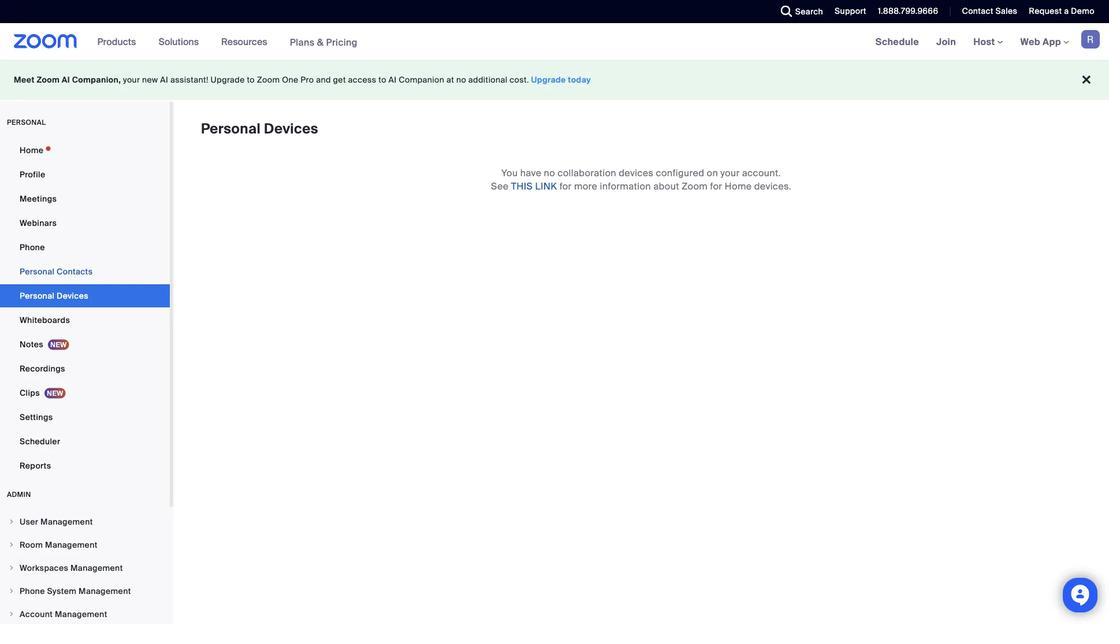 Task type: locate. For each thing, give the bounding box(es) containing it.
0 horizontal spatial for
[[560, 180, 572, 192]]

and
[[316, 75, 331, 85]]

meetings
[[20, 193, 57, 204]]

0 vertical spatial devices
[[264, 120, 318, 138]]

no right at
[[456, 75, 466, 85]]

banner
[[0, 23, 1109, 61]]

home up profile
[[20, 145, 43, 155]]

personal devices link
[[0, 284, 170, 307]]

right image left user
[[8, 518, 15, 525]]

management inside menu item
[[79, 586, 131, 596]]

support link
[[826, 0, 869, 23], [835, 6, 867, 16]]

1 vertical spatial personal
[[20, 266, 55, 277]]

search button
[[772, 0, 826, 23]]

on
[[707, 167, 718, 179]]

zoom left one
[[257, 75, 280, 85]]

5 right image from the top
[[8, 611, 15, 618]]

personal for personal contacts link
[[20, 266, 55, 277]]

notes
[[20, 339, 43, 350]]

resources button
[[221, 23, 272, 60]]

profile
[[20, 169, 45, 180]]

no
[[456, 75, 466, 85], [544, 167, 555, 179]]

0 vertical spatial personal
[[201, 120, 261, 138]]

2 for from the left
[[710, 180, 722, 192]]

whiteboards
[[20, 315, 70, 325]]

1 horizontal spatial ai
[[160, 75, 168, 85]]

right image for user management
[[8, 518, 15, 525]]

0 horizontal spatial devices
[[57, 290, 88, 301]]

at
[[447, 75, 454, 85]]

&
[[317, 36, 324, 48]]

home inside personal menu "menu"
[[20, 145, 43, 155]]

phone for phone system management
[[20, 586, 45, 596]]

user management
[[20, 516, 93, 527]]

management up account management menu item
[[79, 586, 131, 596]]

2 right image from the top
[[8, 541, 15, 548]]

right image left "system"
[[8, 588, 15, 595]]

web
[[1021, 36, 1041, 48]]

right image
[[8, 518, 15, 525], [8, 541, 15, 548], [8, 564, 15, 571], [8, 588, 15, 595], [8, 611, 15, 618]]

management for workspaces management
[[70, 562, 123, 573]]

1 vertical spatial no
[[544, 167, 555, 179]]

management up workspaces management
[[45, 539, 98, 550]]

1.888.799.9666 button
[[869, 0, 941, 23], [878, 6, 939, 16]]

ai
[[62, 75, 70, 85], [160, 75, 168, 85], [389, 75, 397, 85]]

1 upgrade from the left
[[211, 75, 245, 85]]

0 horizontal spatial no
[[456, 75, 466, 85]]

1 right image from the top
[[8, 518, 15, 525]]

zoom right meet
[[37, 75, 60, 85]]

right image left room
[[8, 541, 15, 548]]

your
[[123, 75, 140, 85], [721, 167, 740, 179]]

home down account.
[[725, 180, 752, 192]]

0 horizontal spatial to
[[247, 75, 255, 85]]

right image for workspaces management
[[8, 564, 15, 571]]

personal contacts link
[[0, 260, 170, 283]]

upgrade right cost.
[[531, 75, 566, 85]]

pro
[[301, 75, 314, 85]]

home link
[[0, 139, 170, 162]]

2 horizontal spatial zoom
[[682, 180, 708, 192]]

0 horizontal spatial your
[[123, 75, 140, 85]]

4 right image from the top
[[8, 588, 15, 595]]

1 vertical spatial devices
[[57, 290, 88, 301]]

account.
[[742, 167, 781, 179]]

meet zoom ai companion, footer
[[0, 60, 1109, 100]]

0 horizontal spatial home
[[20, 145, 43, 155]]

3 right image from the top
[[8, 564, 15, 571]]

0 vertical spatial home
[[20, 145, 43, 155]]

clips
[[20, 387, 40, 398]]

0 horizontal spatial zoom
[[37, 75, 60, 85]]

devices
[[264, 120, 318, 138], [57, 290, 88, 301]]

2 horizontal spatial ai
[[389, 75, 397, 85]]

management inside menu item
[[40, 516, 93, 527]]

your inside you have no collaboration devices configured on your account. see this link for more information about zoom for home devices.
[[721, 167, 740, 179]]

1 vertical spatial your
[[721, 167, 740, 179]]

phone up account on the bottom of page
[[20, 586, 45, 596]]

personal devices down personal contacts
[[20, 290, 88, 301]]

new
[[142, 75, 158, 85]]

about
[[654, 180, 679, 192]]

devices
[[619, 167, 654, 179]]

0 vertical spatial your
[[123, 75, 140, 85]]

ai right new
[[160, 75, 168, 85]]

1 phone from the top
[[20, 242, 45, 252]]

to right access in the left top of the page
[[379, 75, 386, 85]]

admin menu menu
[[0, 511, 170, 624]]

1 horizontal spatial devices
[[264, 120, 318, 138]]

ai left companion at the left of page
[[389, 75, 397, 85]]

join
[[937, 36, 956, 48]]

0 horizontal spatial ai
[[62, 75, 70, 85]]

right image inside the phone system management menu item
[[8, 588, 15, 595]]

management up room management
[[40, 516, 93, 527]]

personal devices down one
[[201, 120, 318, 138]]

home
[[20, 145, 43, 155], [725, 180, 752, 192]]

0 vertical spatial phone
[[20, 242, 45, 252]]

right image inside account management menu item
[[8, 611, 15, 618]]

zoom
[[37, 75, 60, 85], [257, 75, 280, 85], [682, 180, 708, 192]]

plans & pricing link
[[290, 36, 358, 48], [290, 36, 358, 48]]

app
[[1043, 36, 1061, 48]]

1 horizontal spatial upgrade
[[531, 75, 566, 85]]

phone
[[20, 242, 45, 252], [20, 586, 45, 596]]

phone inside personal menu "menu"
[[20, 242, 45, 252]]

no up 'link'
[[544, 167, 555, 179]]

0 vertical spatial no
[[456, 75, 466, 85]]

cost.
[[510, 75, 529, 85]]

meet
[[14, 75, 35, 85]]

scheduler link
[[0, 430, 170, 453]]

1 horizontal spatial home
[[725, 180, 752, 192]]

2 to from the left
[[379, 75, 386, 85]]

1 horizontal spatial to
[[379, 75, 386, 85]]

account management menu item
[[0, 603, 170, 624]]

1 horizontal spatial for
[[710, 180, 722, 192]]

this
[[511, 180, 533, 192]]

for down on
[[710, 180, 722, 192]]

your left new
[[123, 75, 140, 85]]

right image left workspaces
[[8, 564, 15, 571]]

0 vertical spatial personal devices
[[201, 120, 318, 138]]

devices down contacts
[[57, 290, 88, 301]]

to down resources dropdown button
[[247, 75, 255, 85]]

system
[[47, 586, 76, 596]]

management down room management menu item
[[70, 562, 123, 573]]

this link link
[[511, 180, 557, 192]]

meetings link
[[0, 187, 170, 210]]

your right on
[[721, 167, 740, 179]]

zoom logo image
[[14, 34, 77, 49]]

1 vertical spatial home
[[725, 180, 752, 192]]

0 horizontal spatial upgrade
[[211, 75, 245, 85]]

workspaces management menu item
[[0, 557, 170, 579]]

join link
[[928, 23, 965, 60]]

2 vertical spatial personal
[[20, 290, 55, 301]]

host button
[[974, 36, 1003, 48]]

request a demo link
[[1021, 0, 1109, 23], [1029, 6, 1095, 16]]

user
[[20, 516, 38, 527]]

room
[[20, 539, 43, 550]]

for
[[560, 180, 572, 192], [710, 180, 722, 192]]

personal devices
[[201, 120, 318, 138], [20, 290, 88, 301]]

0 horizontal spatial personal devices
[[20, 290, 88, 301]]

1 horizontal spatial your
[[721, 167, 740, 179]]

devices down one
[[264, 120, 318, 138]]

no inside you have no collaboration devices configured on your account. see this link for more information about zoom for home devices.
[[544, 167, 555, 179]]

1 vertical spatial phone
[[20, 586, 45, 596]]

2 ai from the left
[[160, 75, 168, 85]]

contact sales
[[962, 6, 1018, 16]]

personal
[[201, 120, 261, 138], [20, 266, 55, 277], [20, 290, 55, 301]]

right image inside room management menu item
[[8, 541, 15, 548]]

personal contacts
[[20, 266, 93, 277]]

personal devices inside personal menu "menu"
[[20, 290, 88, 301]]

zoom down configured
[[682, 180, 708, 192]]

workspaces
[[20, 562, 68, 573]]

sales
[[996, 6, 1018, 16]]

right image left account on the bottom of page
[[8, 611, 15, 618]]

2 phone from the top
[[20, 586, 45, 596]]

admin
[[7, 490, 31, 499]]

management down the phone system management menu item
[[55, 609, 107, 619]]

personal menu menu
[[0, 139, 170, 478]]

resources
[[221, 36, 267, 48]]

right image inside workspaces management menu item
[[8, 564, 15, 571]]

upgrade
[[211, 75, 245, 85], [531, 75, 566, 85]]

1 horizontal spatial zoom
[[257, 75, 280, 85]]

room management menu item
[[0, 534, 170, 556]]

1 horizontal spatial no
[[544, 167, 555, 179]]

home inside you have no collaboration devices configured on your account. see this link for more information about zoom for home devices.
[[725, 180, 752, 192]]

1 vertical spatial personal devices
[[20, 290, 88, 301]]

ai left companion,
[[62, 75, 70, 85]]

whiteboards link
[[0, 309, 170, 332]]

right image inside user management menu item
[[8, 518, 15, 525]]

no inside meet zoom ai companion, footer
[[456, 75, 466, 85]]

reports
[[20, 460, 51, 471]]

devices inside personal menu "menu"
[[57, 290, 88, 301]]

for right 'link'
[[560, 180, 572, 192]]

phone down webinars
[[20, 242, 45, 252]]

phone inside menu item
[[20, 586, 45, 596]]

upgrade down product information navigation
[[211, 75, 245, 85]]



Task type: describe. For each thing, give the bounding box(es) containing it.
profile picture image
[[1082, 30, 1100, 49]]

management for room management
[[45, 539, 98, 550]]

account
[[20, 609, 53, 619]]

more
[[574, 180, 598, 192]]

contacts
[[57, 266, 93, 277]]

web app button
[[1021, 36, 1069, 48]]

1.888.799.9666 button up schedule
[[869, 0, 941, 23]]

you
[[502, 167, 518, 179]]

request a demo
[[1029, 6, 1095, 16]]

right image for phone system management
[[8, 588, 15, 595]]

scheduler
[[20, 436, 60, 447]]

web app
[[1021, 36, 1061, 48]]

right image for room management
[[8, 541, 15, 548]]

have
[[520, 167, 542, 179]]

you have no collaboration devices configured on your account. see this link for more information about zoom for home devices.
[[491, 167, 792, 192]]

personal for personal devices link
[[20, 290, 55, 301]]

1 for from the left
[[560, 180, 572, 192]]

product information navigation
[[89, 23, 366, 61]]

access
[[348, 75, 376, 85]]

recordings link
[[0, 357, 170, 380]]

today
[[568, 75, 591, 85]]

solutions
[[159, 36, 199, 48]]

reports link
[[0, 454, 170, 477]]

settings link
[[0, 406, 170, 429]]

1 horizontal spatial personal devices
[[201, 120, 318, 138]]

management for user management
[[40, 516, 93, 527]]

host
[[974, 36, 998, 48]]

personal
[[7, 118, 46, 127]]

products
[[97, 36, 136, 48]]

zoom inside you have no collaboration devices configured on your account. see this link for more information about zoom for home devices.
[[682, 180, 708, 192]]

see
[[491, 180, 509, 192]]

room management
[[20, 539, 98, 550]]

collaboration
[[558, 167, 616, 179]]

meet zoom ai companion, your new ai assistant! upgrade to zoom one pro and get access to ai companion at no additional cost. upgrade today
[[14, 75, 591, 85]]

one
[[282, 75, 298, 85]]

link
[[535, 180, 557, 192]]

meetings navigation
[[867, 23, 1109, 61]]

devices.
[[754, 180, 792, 192]]

phone system management menu item
[[0, 580, 170, 602]]

1 to from the left
[[247, 75, 255, 85]]

upgrade today link
[[531, 75, 591, 85]]

phone for phone
[[20, 242, 45, 252]]

assistant!
[[170, 75, 208, 85]]

recordings
[[20, 363, 65, 374]]

notes link
[[0, 333, 170, 356]]

phone link
[[0, 236, 170, 259]]

clips link
[[0, 381, 170, 404]]

phone system management
[[20, 586, 131, 596]]

management for account management
[[55, 609, 107, 619]]

demo
[[1071, 6, 1095, 16]]

companion,
[[72, 75, 121, 85]]

right image for account management
[[8, 611, 15, 618]]

request
[[1029, 6, 1062, 16]]

contact
[[962, 6, 994, 16]]

banner containing products
[[0, 23, 1109, 61]]

profile link
[[0, 163, 170, 186]]

2 upgrade from the left
[[531, 75, 566, 85]]

workspaces management
[[20, 562, 123, 573]]

schedule
[[876, 36, 919, 48]]

settings
[[20, 412, 53, 422]]

additional
[[468, 75, 508, 85]]

get
[[333, 75, 346, 85]]

account management
[[20, 609, 107, 619]]

1.888.799.9666 button up schedule link
[[878, 6, 939, 16]]

schedule link
[[867, 23, 928, 60]]

plans
[[290, 36, 315, 48]]

1.888.799.9666
[[878, 6, 939, 16]]

3 ai from the left
[[389, 75, 397, 85]]

companion
[[399, 75, 444, 85]]

a
[[1064, 6, 1069, 16]]

user management menu item
[[0, 511, 170, 533]]

search
[[795, 6, 823, 17]]

1 ai from the left
[[62, 75, 70, 85]]

webinars link
[[0, 211, 170, 235]]

solutions button
[[159, 23, 204, 60]]

plans & pricing
[[290, 36, 358, 48]]

your inside meet zoom ai companion, footer
[[123, 75, 140, 85]]

configured
[[656, 167, 705, 179]]

products button
[[97, 23, 141, 60]]

pricing
[[326, 36, 358, 48]]

webinars
[[20, 218, 57, 228]]

information
[[600, 180, 651, 192]]



Task type: vqa. For each thing, say whether or not it's contained in the screenshot.
the topmost Home
yes



